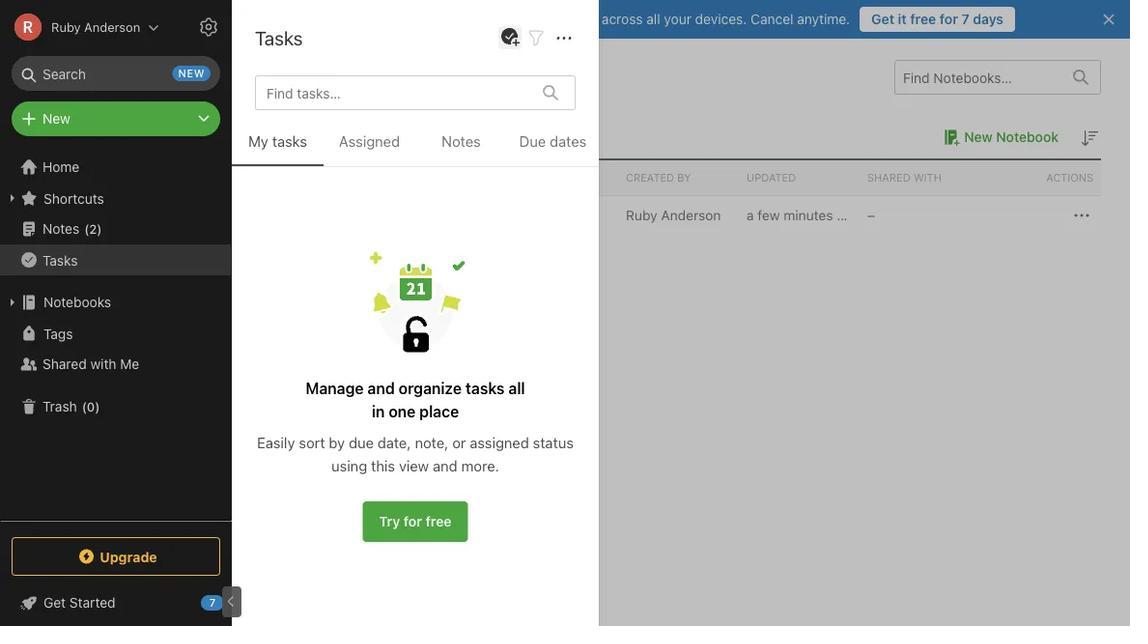 Task type: describe. For each thing, give the bounding box(es) containing it.
updated
[[747, 172, 797, 184]]

1 notebook
[[261, 128, 336, 145]]

new notebook
[[965, 129, 1059, 145]]

all inside manage and organize tasks all in one place
[[509, 379, 525, 398]]

new search field
[[25, 56, 211, 91]]

assigned
[[470, 434, 529, 451]]

upgrade button
[[12, 537, 220, 576]]

this
[[371, 457, 395, 474]]

7 inside button
[[962, 11, 970, 27]]

across
[[602, 11, 643, 27]]

home
[[43, 159, 79, 175]]

notebook
[[997, 129, 1059, 145]]

free for for
[[426, 514, 452, 530]]

get it free for 7 days button
[[860, 7, 1016, 32]]

manage and organize tasks all in one place
[[306, 379, 525, 421]]

due
[[520, 133, 546, 150]]

Account field
[[0, 8, 160, 46]]

–
[[868, 207, 876, 223]]

get for get started
[[43, 595, 66, 611]]

sync
[[568, 11, 598, 27]]

trash
[[43, 399, 77, 415]]

ago
[[837, 207, 861, 223]]

more.
[[462, 457, 500, 474]]

ruby anderson inside first notebook row
[[626, 207, 721, 223]]

updated button
[[739, 160, 860, 195]]

ruby inside first notebook row
[[626, 207, 658, 223]]

place
[[420, 403, 459, 421]]

) for notes
[[97, 222, 102, 236]]

shortcuts button
[[0, 183, 231, 214]]

( for trash
[[82, 399, 87, 414]]

new for new
[[43, 111, 70, 127]]

notebooks link
[[0, 287, 231, 318]]

anytime.
[[798, 11, 851, 27]]

new task image
[[499, 26, 522, 49]]

due dates
[[520, 133, 587, 150]]

using
[[332, 457, 367, 474]]

Find Notebooks… text field
[[896, 62, 1062, 93]]

created
[[626, 172, 675, 184]]

tags
[[43, 325, 73, 341]]

get it free for 7 days
[[872, 11, 1004, 27]]

shared
[[868, 172, 911, 184]]

ruby anderson inside account field
[[51, 20, 140, 34]]

new notebook button
[[938, 126, 1059, 149]]

tasks button
[[0, 245, 231, 275]]

try evernote personal for free: sync across all your devices. cancel anytime.
[[363, 11, 851, 27]]

shared with
[[868, 172, 942, 184]]

easily
[[257, 434, 295, 451]]

organize
[[399, 379, 462, 398]]

new for new notebook
[[965, 129, 993, 145]]

sort
[[299, 434, 325, 451]]

settings image
[[197, 15, 220, 39]]

for for free:
[[507, 11, 525, 27]]

0 vertical spatial tasks
[[255, 26, 303, 49]]

get started
[[43, 595, 116, 611]]

notes for notes
[[442, 133, 481, 150]]

home link
[[0, 152, 232, 183]]

shared with button
[[860, 160, 981, 195]]

devices.
[[696, 11, 747, 27]]

click to collapse image
[[225, 591, 239, 614]]

personal
[[448, 11, 503, 27]]

tasks inside button
[[272, 133, 307, 150]]

assigned button
[[324, 130, 416, 166]]

shared with me link
[[0, 349, 231, 380]]

new
[[178, 67, 205, 80]]

1
[[261, 128, 268, 145]]

more actions and view options image
[[553, 27, 576, 50]]

by
[[678, 172, 692, 184]]

my tasks button
[[232, 130, 324, 166]]

try for try for free
[[379, 514, 400, 530]]

try for try evernote personal for free: sync across all your devices. cancel anytime.
[[363, 11, 384, 27]]

created by
[[626, 172, 692, 184]]

free:
[[528, 11, 561, 27]]

easily sort by due date, note, or assigned status using this view and more.
[[257, 434, 574, 474]]

notebook
[[271, 128, 336, 145]]

actions button
[[981, 160, 1102, 195]]

Search text field
[[25, 56, 207, 91]]

evernote
[[387, 11, 444, 27]]



Task type: locate. For each thing, give the bounding box(es) containing it.
1 vertical spatial free
[[426, 514, 452, 530]]

) for trash
[[95, 399, 100, 414]]

free for it
[[911, 11, 937, 27]]

upgrade
[[100, 549, 157, 565]]

1 vertical spatial (
[[82, 399, 87, 414]]

first notebook row
[[261, 196, 1102, 235]]

0 horizontal spatial get
[[43, 595, 66, 611]]

0 vertical spatial notebooks
[[261, 66, 353, 88]]

notebooks element
[[232, 39, 1131, 626]]

0 horizontal spatial new
[[43, 111, 70, 127]]

new inside button
[[965, 129, 993, 145]]

shared
[[43, 356, 87, 372]]

ruby anderson up search text field
[[51, 20, 140, 34]]

0 horizontal spatial notebooks
[[43, 294, 111, 310]]

notes inside button
[[442, 133, 481, 150]]

1 horizontal spatial for
[[507, 11, 525, 27]]

1 vertical spatial new
[[965, 129, 993, 145]]

notes left 2 in the left top of the page
[[43, 221, 79, 237]]

0 horizontal spatial anderson
[[84, 20, 140, 34]]

7 left days
[[962, 11, 970, 27]]

my tasks
[[248, 133, 307, 150]]

0 vertical spatial get
[[872, 11, 895, 27]]

0 vertical spatial ruby
[[51, 20, 81, 34]]

1 horizontal spatial get
[[872, 11, 895, 27]]

filter tasks image
[[525, 27, 548, 50]]

shared with me
[[43, 356, 139, 372]]

date,
[[378, 434, 411, 451]]

0 horizontal spatial free
[[426, 514, 452, 530]]

shortcuts
[[43, 190, 104, 206]]

anderson down by
[[662, 207, 721, 223]]

created by button
[[619, 160, 739, 195]]

tree containing home
[[0, 152, 232, 520]]

ruby up search text field
[[51, 20, 81, 34]]

0 horizontal spatial for
[[404, 514, 422, 530]]

actions
[[1047, 172, 1094, 184]]

0 horizontal spatial tasks
[[43, 252, 78, 268]]

all up assigned
[[509, 379, 525, 398]]

0 horizontal spatial notes
[[43, 221, 79, 237]]

tasks down notes ( 2 )
[[43, 252, 78, 268]]

1 horizontal spatial notes
[[442, 133, 481, 150]]

1 horizontal spatial anderson
[[662, 207, 721, 223]]

new inside popup button
[[43, 111, 70, 127]]

for down view
[[404, 514, 422, 530]]

notes
[[442, 133, 481, 150], [43, 221, 79, 237]]

1 horizontal spatial all
[[647, 11, 661, 27]]

More actions and view options field
[[548, 26, 576, 50]]

0 vertical spatial new
[[43, 111, 70, 127]]

anderson inside account field
[[84, 20, 140, 34]]

) down shortcuts button
[[97, 222, 102, 236]]

(
[[84, 222, 89, 236], [82, 399, 87, 414]]

Find tasks… text field
[[259, 77, 532, 108]]

ruby anderson down created by button
[[626, 207, 721, 223]]

my
[[248, 133, 269, 150]]

it
[[899, 11, 907, 27]]

get left started
[[43, 595, 66, 611]]

new button
[[12, 101, 220, 136]]

anderson inside first notebook row
[[662, 207, 721, 223]]

days
[[974, 11, 1004, 27]]

notes for notes ( 2 )
[[43, 221, 79, 237]]

notebooks up tags
[[43, 294, 111, 310]]

dates
[[550, 133, 587, 150]]

and up in
[[368, 379, 395, 398]]

try
[[363, 11, 384, 27], [379, 514, 400, 530]]

try inside button
[[379, 514, 400, 530]]

0 vertical spatial anderson
[[84, 20, 140, 34]]

2 horizontal spatial for
[[940, 11, 959, 27]]

for for 7
[[940, 11, 959, 27]]

Filter tasks field
[[525, 26, 548, 50]]

manage
[[306, 379, 364, 398]]

notes left due
[[442, 133, 481, 150]]

Help and Learning task checklist field
[[0, 588, 232, 619]]

with
[[90, 356, 116, 372]]

ruby inside account field
[[51, 20, 81, 34]]

assigned
[[339, 133, 400, 150]]

1 vertical spatial )
[[95, 399, 100, 414]]

1 vertical spatial anderson
[[662, 207, 721, 223]]

free down view
[[426, 514, 452, 530]]

your
[[664, 11, 692, 27]]

0 vertical spatial all
[[647, 11, 661, 27]]

1 vertical spatial notes
[[43, 221, 79, 237]]

cancel
[[751, 11, 794, 27]]

for left days
[[940, 11, 959, 27]]

1 vertical spatial ruby anderson
[[626, 207, 721, 223]]

0 vertical spatial and
[[368, 379, 395, 398]]

0 horizontal spatial 7
[[210, 597, 216, 609]]

0 vertical spatial free
[[911, 11, 937, 27]]

tasks right settings image
[[255, 26, 303, 49]]

by
[[329, 434, 345, 451]]

tasks
[[255, 26, 303, 49], [43, 252, 78, 268]]

ruby anderson
[[51, 20, 140, 34], [626, 207, 721, 223]]

tasks inside manage and organize tasks all in one place
[[466, 379, 505, 398]]

1 vertical spatial tasks
[[43, 252, 78, 268]]

get left it
[[872, 11, 895, 27]]

in
[[372, 403, 385, 421]]

0 vertical spatial (
[[84, 222, 89, 236]]

notes button
[[416, 130, 507, 166]]

) inside notes ( 2 )
[[97, 222, 102, 236]]

and inside manage and organize tasks all in one place
[[368, 379, 395, 398]]

get inside help and learning task checklist field
[[43, 595, 66, 611]]

0 vertical spatial )
[[97, 222, 102, 236]]

0 vertical spatial 7
[[962, 11, 970, 27]]

new left notebook
[[965, 129, 993, 145]]

1 horizontal spatial ruby anderson
[[626, 207, 721, 223]]

expand notebooks image
[[5, 295, 20, 310]]

notes ( 2 )
[[43, 221, 102, 237]]

for left "free:"
[[507, 11, 525, 27]]

( right trash at bottom
[[82, 399, 87, 414]]

due
[[349, 434, 374, 451]]

2
[[89, 222, 97, 236]]

all left your
[[647, 11, 661, 27]]

1 horizontal spatial 7
[[962, 11, 970, 27]]

( inside trash ( 0 )
[[82, 399, 87, 414]]

trash ( 0 )
[[43, 399, 100, 415]]

new up home
[[43, 111, 70, 127]]

0 vertical spatial tasks
[[272, 133, 307, 150]]

tree
[[0, 152, 232, 520]]

1 vertical spatial 7
[[210, 597, 216, 609]]

notebooks up notebook
[[261, 66, 353, 88]]

1 vertical spatial notebooks
[[43, 294, 111, 310]]

0 horizontal spatial ruby anderson
[[51, 20, 140, 34]]

get inside get it free for 7 days button
[[872, 11, 895, 27]]

( inside notes ( 2 )
[[84, 222, 89, 236]]

view
[[399, 457, 429, 474]]

anderson
[[84, 20, 140, 34], [662, 207, 721, 223]]

1 vertical spatial ruby
[[626, 207, 658, 223]]

notebooks
[[261, 66, 353, 88], [43, 294, 111, 310]]

get
[[872, 11, 895, 27], [43, 595, 66, 611]]

and inside easily sort by due date, note, or assigned status using this view and more.
[[433, 457, 458, 474]]

1 horizontal spatial free
[[911, 11, 937, 27]]

7 inside help and learning task checklist field
[[210, 597, 216, 609]]

0 horizontal spatial tasks
[[272, 133, 307, 150]]

0
[[87, 399, 95, 414]]

)
[[97, 222, 102, 236], [95, 399, 100, 414]]

1 vertical spatial get
[[43, 595, 66, 611]]

due dates button
[[507, 130, 599, 166]]

0 horizontal spatial ruby
[[51, 20, 81, 34]]

) inside trash ( 0 )
[[95, 399, 100, 414]]

minutes
[[784, 207, 834, 223]]

( for notes
[[84, 222, 89, 236]]

few
[[758, 207, 781, 223]]

1 vertical spatial and
[[433, 457, 458, 474]]

tasks
[[272, 133, 307, 150], [466, 379, 505, 398]]

1 horizontal spatial and
[[433, 457, 458, 474]]

0 horizontal spatial and
[[368, 379, 395, 398]]

try for free
[[379, 514, 452, 530]]

) right trash at bottom
[[95, 399, 100, 414]]

1 vertical spatial try
[[379, 514, 400, 530]]

get for get it free for 7 days
[[872, 11, 895, 27]]

1 vertical spatial tasks
[[466, 379, 505, 398]]

7 left click to collapse icon
[[210, 597, 216, 609]]

0 vertical spatial try
[[363, 11, 384, 27]]

one
[[389, 403, 416, 421]]

me
[[120, 356, 139, 372]]

for
[[507, 11, 525, 27], [940, 11, 959, 27], [404, 514, 422, 530]]

note,
[[415, 434, 449, 451]]

or
[[453, 434, 466, 451]]

tasks inside button
[[43, 252, 78, 268]]

1 horizontal spatial new
[[965, 129, 993, 145]]

and
[[368, 379, 395, 398], [433, 457, 458, 474]]

ruby
[[51, 20, 81, 34], [626, 207, 658, 223]]

1 horizontal spatial tasks
[[466, 379, 505, 398]]

and down note,
[[433, 457, 458, 474]]

free
[[911, 11, 937, 27], [426, 514, 452, 530]]

7
[[962, 11, 970, 27], [210, 597, 216, 609]]

new
[[43, 111, 70, 127], [965, 129, 993, 145]]

1 horizontal spatial notebooks
[[261, 66, 353, 88]]

all
[[647, 11, 661, 27], [509, 379, 525, 398]]

with
[[914, 172, 942, 184]]

started
[[69, 595, 116, 611]]

ruby down created
[[626, 207, 658, 223]]

( down the shortcuts
[[84, 222, 89, 236]]

free right it
[[911, 11, 937, 27]]

try for free button
[[363, 502, 468, 542]]

1 horizontal spatial tasks
[[255, 26, 303, 49]]

0 vertical spatial notes
[[442, 133, 481, 150]]

try left evernote
[[363, 11, 384, 27]]

tasks right 1
[[272, 133, 307, 150]]

anderson up search text field
[[84, 20, 140, 34]]

0 vertical spatial ruby anderson
[[51, 20, 140, 34]]

status
[[533, 434, 574, 451]]

try down this
[[379, 514, 400, 530]]

a few minutes ago –
[[747, 207, 876, 223]]

1 vertical spatial all
[[509, 379, 525, 398]]

1 horizontal spatial ruby
[[626, 207, 658, 223]]

0 horizontal spatial all
[[509, 379, 525, 398]]

a
[[747, 207, 754, 223]]

tasks right organize
[[466, 379, 505, 398]]

tags button
[[0, 318, 231, 349]]



Task type: vqa. For each thing, say whether or not it's contained in the screenshot.
tab list in the left of the page
no



